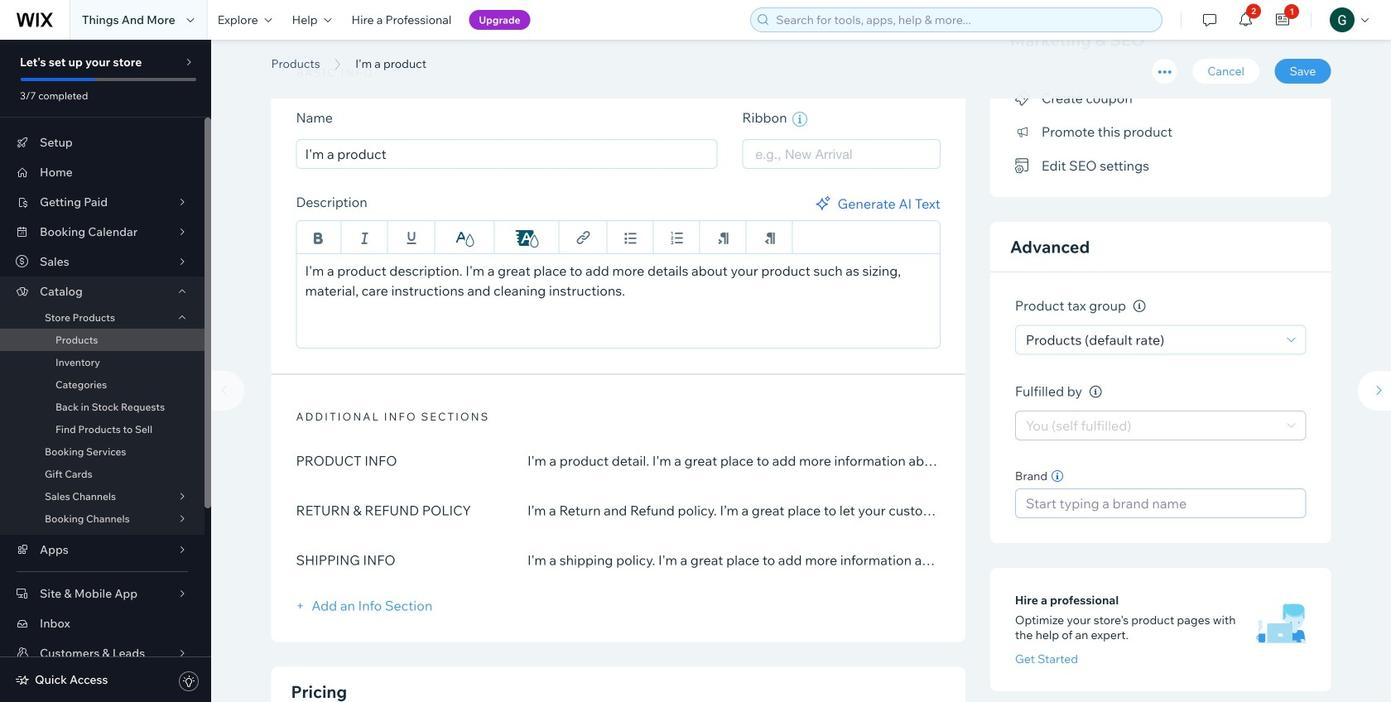 Task type: locate. For each thing, give the bounding box(es) containing it.
1 horizontal spatial info tooltip image
[[1134, 300, 1146, 313]]

info tooltip image
[[1134, 300, 1146, 313], [1090, 386, 1102, 398]]

0 vertical spatial info tooltip image
[[1134, 300, 1146, 313]]

promote coupon image
[[1015, 91, 1032, 106]]

false text field
[[296, 253, 941, 349]]

form
[[203, 0, 1392, 702]]

1 vertical spatial info tooltip image
[[1090, 386, 1102, 398]]

seo settings image
[[1015, 159, 1032, 173]]



Task type: describe. For each thing, give the bounding box(es) containing it.
0 horizontal spatial info tooltip image
[[1090, 386, 1102, 398]]

Select box search field
[[756, 140, 928, 168]]

Add a product name text field
[[296, 139, 718, 169]]

Search for tools, apps, help & more... field
[[771, 8, 1157, 31]]

sidebar element
[[0, 40, 211, 702]]

Start typing a brand name field
[[1021, 490, 1301, 518]]

promote image
[[1015, 125, 1032, 140]]



Task type: vqa. For each thing, say whether or not it's contained in the screenshot.
the Select box search field
yes



